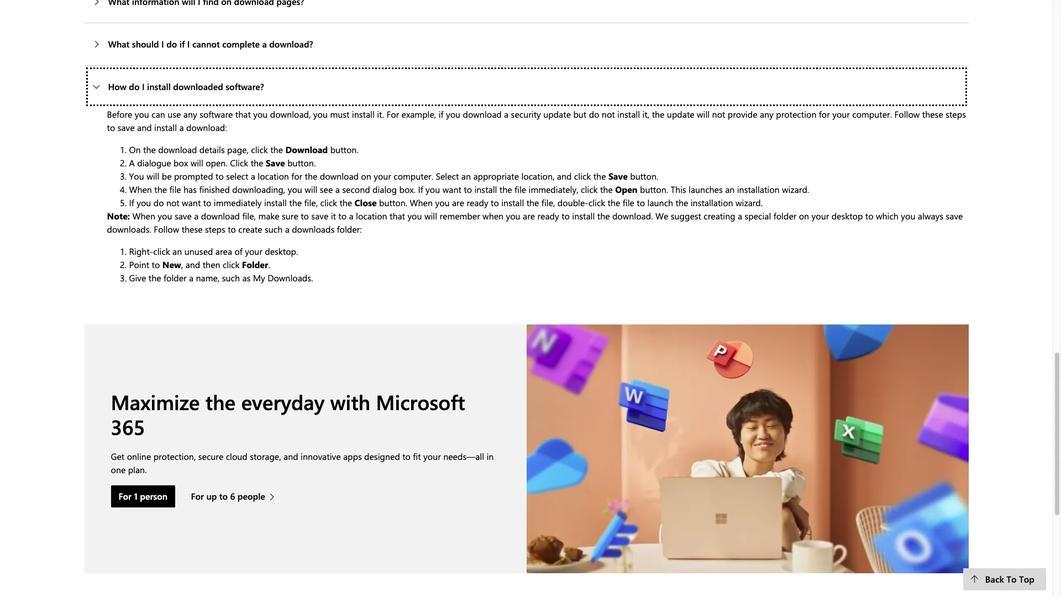 Task type: locate. For each thing, give the bounding box(es) containing it.
to
[[1007, 573, 1017, 585]]

file, inside 'when you save a download file, make sure to save it to a location that you will remember when you are ready to install the download. we suggest creating a special folder on your desktop to which you always save downloads. follow these steps to create such a downloads folder:'
[[242, 210, 256, 222]]

if right 'box.'
[[418, 183, 423, 195]]

if right example, at the top of the page
[[439, 108, 444, 120]]

0 vertical spatial these
[[923, 108, 944, 120]]

0 vertical spatial wizard.
[[782, 183, 810, 195]]

0 horizontal spatial if
[[129, 197, 134, 208]]

2 horizontal spatial file,
[[542, 197, 555, 208]]

on up second at top left
[[361, 170, 371, 182]]

.
[[268, 259, 270, 270]]

1 vertical spatial on
[[799, 210, 810, 222]]

6
[[230, 491, 235, 502]]

1 update from the left
[[544, 108, 571, 120]]

0 horizontal spatial installation
[[691, 197, 734, 208]]

an right the launches
[[726, 183, 735, 195]]

to right it
[[339, 210, 347, 222]]

0 vertical spatial location
[[258, 170, 289, 182]]

folder
[[774, 210, 797, 222], [164, 272, 187, 283]]

install down "appropriate"
[[475, 183, 497, 195]]

1 vertical spatial for
[[292, 170, 303, 182]]

1 vertical spatial folder
[[164, 272, 187, 283]]

0 horizontal spatial i
[[142, 81, 145, 92]]

any right use
[[184, 108, 197, 120]]

0 vertical spatial save
[[266, 157, 285, 168]]

for inside "before you can use any software that you download, you must install it. for example, if you download a security update but do not install it, the update will not provide any protection for your computer. follow these steps to save and install a download:"
[[819, 108, 830, 120]]

0 vertical spatial on
[[361, 170, 371, 182]]

i right should
[[162, 38, 164, 50]]

you
[[129, 170, 144, 182]]

if up note:
[[129, 197, 134, 208]]

0 vertical spatial that
[[235, 108, 251, 120]]

to down open.
[[216, 170, 224, 182]]

location up downloading,
[[258, 170, 289, 182]]

folder inside right-click an unused area of your desktop. point to new , and then click folder . give the folder a name, such as my downloads.
[[164, 272, 187, 283]]

your right fit at left bottom
[[424, 451, 441, 462]]

that
[[235, 108, 251, 120], [390, 210, 405, 222]]

are right "when"
[[523, 210, 535, 222]]

the
[[652, 108, 665, 120], [143, 144, 156, 155], [270, 144, 283, 155], [251, 157, 263, 168], [305, 170, 318, 182], [594, 170, 606, 182], [154, 183, 167, 195], [500, 183, 512, 195], [600, 183, 613, 195], [289, 197, 302, 208], [340, 197, 352, 208], [527, 197, 539, 208], [608, 197, 621, 208], [676, 197, 689, 208], [598, 210, 610, 222], [149, 272, 161, 283], [206, 388, 236, 415]]

file,
[[304, 197, 318, 208], [542, 197, 555, 208], [242, 210, 256, 222]]

needs—all
[[444, 451, 484, 462]]

1 any from the left
[[184, 108, 197, 120]]

open.
[[206, 157, 228, 168]]

save inside "before you can use any software that you download, you must install it. for example, if you download a security update but do not install it, the update will not provide any protection for your computer. follow these steps to save and install a download:"
[[118, 121, 135, 133]]

to left the "new"
[[152, 259, 160, 270]]

button. down dialog
[[379, 197, 408, 208]]

which
[[876, 210, 899, 222]]

0 vertical spatial steps
[[946, 108, 967, 120]]

install left it,
[[618, 108, 640, 120]]

0 horizontal spatial computer.
[[394, 170, 434, 182]]

and
[[137, 121, 152, 133], [557, 170, 572, 182], [186, 259, 200, 270], [284, 451, 298, 462]]

1 vertical spatial these
[[182, 223, 203, 235]]

location down close
[[356, 210, 387, 222]]

0 vertical spatial if
[[180, 38, 185, 50]]

give
[[129, 272, 146, 283]]

follow
[[895, 108, 920, 120], [154, 223, 179, 235]]

provide
[[728, 108, 758, 120]]

computer.
[[853, 108, 893, 120], [394, 170, 434, 182]]

be
[[162, 170, 172, 182]]

do
[[167, 38, 177, 50], [129, 81, 140, 92], [589, 108, 600, 120], [154, 197, 164, 208]]

folder right the special
[[774, 210, 797, 222]]

double-
[[558, 197, 589, 208]]

a inside dropdown button
[[262, 38, 267, 50]]

wizard.
[[782, 183, 810, 195], [736, 197, 763, 208]]

0 horizontal spatial if
[[180, 38, 185, 50]]

1 horizontal spatial save
[[609, 170, 628, 182]]

you right "when"
[[506, 210, 521, 222]]

0 horizontal spatial on
[[361, 170, 371, 182]]

ready inside on the download details page, click the download button. a dialogue box will open. click the save button. you will be prompted to select a location for the download on your computer. select an appropriate location, and click the save button. when the file has finished downloading, you will see a second dialog box. if you want to install the file immediately, click the open button. this launches an installation wizard. if you do not want to immediately install the file, click the close button. when you are ready to install the file, double-click the file to launch the installation wizard.
[[467, 197, 489, 208]]

your right protection
[[833, 108, 850, 120]]

ready inside 'when you save a download file, make sure to save it to a location that you will remember when you are ready to install the download. we suggest creating a special folder on your desktop to which you always save downloads. follow these steps to create such a downloads folder:'
[[538, 210, 559, 222]]

computer. inside on the download details page, click the download button. a dialogue box will open. click the save button. you will be prompted to select a location for the download on your computer. select an appropriate location, and click the save button. when the file has finished downloading, you will see a second dialog box. if you want to install the file immediately, click the open button. this launches an installation wizard. if you do not want to immediately install the file, click the close button. when you are ready to install the file, double-click the file to launch the installation wizard.
[[394, 170, 434, 182]]

install inside 'when you save a download file, make sure to save it to a location that you will remember when you are ready to install the download. we suggest creating a special folder on your desktop to which you always save downloads. follow these steps to create such a downloads folder:'
[[573, 210, 595, 222]]

1 horizontal spatial these
[[923, 108, 944, 120]]

are up remember
[[452, 197, 465, 208]]

of
[[235, 245, 243, 257]]

0 horizontal spatial folder
[[164, 272, 187, 283]]

a
[[129, 157, 135, 168]]

not left provide
[[713, 108, 726, 120]]

on the download details page, click the download button. a dialogue box will open. click the save button. you will be prompted to select a location for the download on your computer. select an appropriate location, and click the save button. when the file has finished downloading, you will see a second dialog box. if you want to install the file immediately, click the open button. this launches an installation wizard. if you do not want to immediately install the file, click the close button. when you are ready to install the file, double-click the file to launch the installation wizard.
[[129, 144, 810, 208]]

0 horizontal spatial for
[[119, 491, 132, 502]]

and up immediately,
[[557, 170, 572, 182]]

apps
[[343, 451, 362, 462]]

unused
[[185, 245, 213, 257]]

button. up open
[[631, 170, 659, 182]]

person
[[140, 491, 168, 502]]

2 horizontal spatial for
[[387, 108, 399, 120]]

i for install
[[142, 81, 145, 92]]

not inside on the download details page, click the download button. a dialogue box will open. click the save button. you will be prompted to select a location for the download on your computer. select an appropriate location, and click the save button. when the file has finished downloading, you will see a second dialog box. if you want to install the file immediately, click the open button. this launches an installation wizard. if you do not want to immediately install the file, click the close button. when you are ready to install the file, double-click the file to launch the installation wizard.
[[166, 197, 180, 208]]

0 vertical spatial ready
[[467, 197, 489, 208]]

are inside 'when you save a download file, make sure to save it to a location that you will remember when you are ready to install the download. we suggest creating a special folder on your desktop to which you always save downloads. follow these steps to create such a downloads folder:'
[[523, 210, 535, 222]]

to inside get online protection, secure cloud storage, and innovative apps designed to fit your needs—all in one plan.
[[403, 451, 411, 462]]

suggest
[[671, 210, 702, 222]]

any right provide
[[760, 108, 774, 120]]

if left cannot
[[180, 38, 185, 50]]

install down double-
[[573, 210, 595, 222]]

creating
[[704, 210, 736, 222]]

an
[[462, 170, 471, 182], [726, 183, 735, 195], [173, 245, 182, 257]]

0 horizontal spatial wizard.
[[736, 197, 763, 208]]

install inside how do i install downloaded software? dropdown button
[[147, 81, 171, 92]]

0 horizontal spatial for
[[292, 170, 303, 182]]

maximize
[[111, 388, 200, 415]]

2 vertical spatial when
[[132, 210, 155, 222]]

these
[[923, 108, 944, 120], [182, 223, 203, 235]]

when up downloads.
[[132, 210, 155, 222]]

1 horizontal spatial follow
[[895, 108, 920, 120]]

0 vertical spatial computer.
[[853, 108, 893, 120]]

you left can
[[135, 108, 149, 120]]

special
[[745, 210, 772, 222]]

a right see
[[335, 183, 340, 195]]

0 horizontal spatial such
[[222, 272, 240, 283]]

save up open
[[609, 170, 628, 182]]

0 vertical spatial installation
[[738, 183, 780, 195]]

0 vertical spatial when
[[129, 183, 152, 195]]

0 horizontal spatial these
[[182, 223, 203, 235]]

steps inside 'when you save a download file, make sure to save it to a location that you will remember when you are ready to install the download. we suggest creating a special folder on your desktop to which you always save downloads. follow these steps to create such a downloads folder:'
[[205, 223, 225, 235]]

file down open
[[623, 197, 635, 208]]

such
[[265, 223, 283, 235], [222, 272, 240, 283]]

0 horizontal spatial are
[[452, 197, 465, 208]]

top
[[1020, 573, 1035, 585]]

1 horizontal spatial steps
[[946, 108, 967, 120]]

0 horizontal spatial any
[[184, 108, 197, 120]]

1 vertical spatial such
[[222, 272, 240, 283]]

finished
[[199, 183, 230, 195]]

0 vertical spatial folder
[[774, 210, 797, 222]]

you down you
[[137, 197, 151, 208]]

i
[[162, 38, 164, 50], [187, 38, 190, 50], [142, 81, 145, 92]]

a left name,
[[189, 272, 194, 283]]

location
[[258, 170, 289, 182], [356, 210, 387, 222]]

if
[[180, 38, 185, 50], [439, 108, 444, 120]]

update left 'but'
[[544, 108, 571, 120]]

how
[[108, 81, 127, 92]]

0 horizontal spatial an
[[173, 245, 182, 257]]

will down dialogue
[[147, 170, 159, 182]]

1 vertical spatial location
[[356, 210, 387, 222]]

will left remember
[[425, 210, 437, 222]]

2 horizontal spatial not
[[713, 108, 726, 120]]

installation up the special
[[738, 183, 780, 195]]

to inside right-click an unused area of your desktop. point to new , and then click folder . give the folder a name, such as my downloads.
[[152, 259, 160, 270]]

i left cannot
[[187, 38, 190, 50]]

your up dialog
[[374, 170, 391, 182]]

secure
[[198, 451, 224, 462]]

1 vertical spatial that
[[390, 210, 405, 222]]

right-click an unused area of your desktop. point to new , and then click folder . give the folder a name, such as my downloads.
[[129, 245, 313, 283]]

0 horizontal spatial steps
[[205, 223, 225, 235]]

if inside "before you can use any software that you download, you must install it. for example, if you download a security update but do not install it, the update will not provide any protection for your computer. follow these steps to save and install a download:"
[[439, 108, 444, 120]]

install left it.
[[352, 108, 375, 120]]

download
[[286, 144, 328, 155]]

install up can
[[147, 81, 171, 92]]

do right how
[[129, 81, 140, 92]]

a up downloading,
[[251, 170, 255, 182]]

install
[[147, 81, 171, 92], [352, 108, 375, 120], [618, 108, 640, 120], [154, 121, 177, 133], [475, 183, 497, 195], [264, 197, 287, 208], [502, 197, 524, 208], [573, 210, 595, 222]]

1 horizontal spatial computer.
[[853, 108, 893, 120]]

and inside get online protection, secure cloud storage, and innovative apps designed to fit your needs—all in one plan.
[[284, 451, 298, 462]]

and right the storage,
[[284, 451, 298, 462]]

when
[[129, 183, 152, 195], [410, 197, 433, 208], [132, 210, 155, 222]]

1 horizontal spatial wizard.
[[782, 183, 810, 195]]

on inside on the download details page, click the download button. a dialogue box will open. click the save button. you will be prompted to select a location for the download on your computer. select an appropriate location, and click the save button. when the file has finished downloading, you will see a second dialog box. if you want to install the file immediately, click the open button. this launches an installation wizard. if you do not want to immediately install the file, click the close button. when you are ready to install the file, double-click the file to launch the installation wizard.
[[361, 170, 371, 182]]

1 vertical spatial save
[[609, 170, 628, 182]]

1 horizontal spatial for
[[191, 491, 204, 502]]

desktop.
[[265, 245, 298, 257]]

download.
[[613, 210, 653, 222]]

1 horizontal spatial are
[[523, 210, 535, 222]]

are inside on the download details page, click the download button. a dialogue box will open. click the save button. you will be prompted to select a location for the download on your computer. select an appropriate location, and click the save button. when the file has finished downloading, you will see a second dialog box. if you want to install the file immediately, click the open button. this launches an installation wizard. if you do not want to immediately install the file, click the close button. when you are ready to install the file, double-click the file to launch the installation wizard.
[[452, 197, 465, 208]]

do inside on the download details page, click the download button. a dialogue box will open. click the save button. you will be prompted to select a location for the download on your computer. select an appropriate location, and click the save button. when the file has finished downloading, you will see a second dialog box. if you want to install the file immediately, click the open button. this launches an installation wizard. if you do not want to immediately install the file, click the close button. when you are ready to install the file, double-click the file to launch the installation wizard.
[[154, 197, 164, 208]]

download
[[463, 108, 502, 120], [158, 144, 197, 155], [320, 170, 359, 182], [201, 210, 240, 222]]

to left fit at left bottom
[[403, 451, 411, 462]]

for right it.
[[387, 108, 399, 120]]

that down 'box.'
[[390, 210, 405, 222]]

protection
[[777, 108, 817, 120]]

0 horizontal spatial location
[[258, 170, 289, 182]]

for down download
[[292, 170, 303, 182]]

if
[[418, 183, 423, 195], [129, 197, 134, 208]]

to up "when"
[[491, 197, 499, 208]]

software
[[200, 108, 233, 120]]

to left the 6
[[219, 491, 228, 502]]

not down be
[[166, 197, 180, 208]]

0 horizontal spatial that
[[235, 108, 251, 120]]

0 vertical spatial for
[[819, 108, 830, 120]]

downloads.
[[107, 223, 152, 235]]

a
[[262, 38, 267, 50], [504, 108, 509, 120], [179, 121, 184, 133], [251, 170, 255, 182], [335, 183, 340, 195], [194, 210, 199, 222], [349, 210, 354, 222], [738, 210, 743, 222], [285, 223, 290, 235], [189, 272, 194, 283]]

an right the select
[[462, 170, 471, 182]]

will
[[697, 108, 710, 120], [191, 157, 203, 168], [147, 170, 159, 182], [305, 183, 318, 195], [425, 210, 437, 222]]

update right it,
[[667, 108, 695, 120]]

this
[[671, 183, 687, 195]]

the inside the maximize the everyday with microsoft 365
[[206, 388, 236, 415]]

1 horizontal spatial if
[[418, 183, 423, 195]]

do right 'but'
[[589, 108, 600, 120]]

0 vertical spatial an
[[462, 170, 471, 182]]

1 vertical spatial ready
[[538, 210, 559, 222]]

1 horizontal spatial folder
[[774, 210, 797, 222]]

you right which
[[902, 210, 916, 222]]

new
[[162, 259, 181, 270]]

1 horizontal spatial want
[[443, 183, 462, 195]]

0 horizontal spatial not
[[166, 197, 180, 208]]

1 horizontal spatial that
[[390, 210, 405, 222]]

1 vertical spatial if
[[439, 108, 444, 120]]

1 horizontal spatial i
[[162, 38, 164, 50]]

not right 'but'
[[602, 108, 615, 120]]

2 horizontal spatial an
[[726, 183, 735, 195]]

download down immediately
[[201, 210, 240, 222]]

file, up create
[[242, 210, 256, 222]]

installation down the launches
[[691, 197, 734, 208]]

an up the ,
[[173, 245, 182, 257]]

1 vertical spatial follow
[[154, 223, 179, 235]]

to
[[107, 121, 115, 133], [216, 170, 224, 182], [464, 183, 472, 195], [203, 197, 212, 208], [491, 197, 499, 208], [637, 197, 645, 208], [301, 210, 309, 222], [339, 210, 347, 222], [562, 210, 570, 222], [866, 210, 874, 222], [228, 223, 236, 235], [152, 259, 160, 270], [403, 451, 411, 462], [219, 491, 228, 502]]

0 horizontal spatial file,
[[242, 210, 256, 222]]

online
[[127, 451, 151, 462]]

0 horizontal spatial follow
[[154, 223, 179, 235]]

download left security
[[463, 108, 502, 120]]

1 horizontal spatial location
[[356, 210, 387, 222]]

2 horizontal spatial i
[[187, 38, 190, 50]]

follow inside 'when you save a download file, make sure to save it to a location that you will remember when you are ready to install the download. we suggest creating a special folder on your desktop to which you always save downloads. follow these steps to create such a downloads folder:'
[[154, 223, 179, 235]]

1 horizontal spatial such
[[265, 223, 283, 235]]

for
[[819, 108, 830, 120], [292, 170, 303, 182]]

and inside right-click an unused area of your desktop. point to new , and then click folder . give the folder a name, such as my downloads.
[[186, 259, 200, 270]]

when down you
[[129, 183, 152, 195]]

0 vertical spatial follow
[[895, 108, 920, 120]]

1 vertical spatial want
[[182, 197, 201, 208]]

my
[[253, 272, 265, 283]]

a right complete
[[262, 38, 267, 50]]

will inside "before you can use any software that you download, you must install it. for example, if you download a security update but do not install it, the update will not provide any protection for your computer. follow these steps to save and install a download:"
[[697, 108, 710, 120]]

must
[[330, 108, 350, 120]]

file, up downloads
[[304, 197, 318, 208]]

for left up
[[191, 491, 204, 502]]

your inside 'when you save a download file, make sure to save it to a location that you will remember when you are ready to install the download. we suggest creating a special folder on your desktop to which you always save downloads. follow these steps to create such a downloads folder:'
[[812, 210, 830, 222]]

always
[[918, 210, 944, 222]]

1 vertical spatial wizard.
[[736, 197, 763, 208]]

save up downloading,
[[266, 157, 285, 168]]

how do i install downloaded software? button
[[84, 66, 969, 108]]

button. up launch
[[640, 183, 669, 195]]

the inside right-click an unused area of your desktop. point to new , and then click folder . give the folder a name, such as my downloads.
[[149, 272, 161, 283]]

when
[[483, 210, 504, 222]]

file, down immediately,
[[542, 197, 555, 208]]

want down 'has'
[[182, 197, 201, 208]]

1 horizontal spatial for
[[819, 108, 830, 120]]

0 horizontal spatial want
[[182, 197, 201, 208]]

i right how
[[142, 81, 145, 92]]

to up remember
[[464, 183, 472, 195]]

an inside right-click an unused area of your desktop. point to new , and then click folder . give the folder a name, such as my downloads.
[[173, 245, 182, 257]]

2 horizontal spatial file
[[623, 197, 635, 208]]

1 horizontal spatial any
[[760, 108, 774, 120]]

0 horizontal spatial ready
[[467, 197, 489, 208]]

a down use
[[179, 121, 184, 133]]

when down 'box.'
[[410, 197, 433, 208]]

save down before
[[118, 121, 135, 133]]

1 horizontal spatial on
[[799, 210, 810, 222]]

0 vertical spatial such
[[265, 223, 283, 235]]

to down finished
[[203, 197, 212, 208]]

0 horizontal spatial save
[[266, 157, 285, 168]]

2 vertical spatial an
[[173, 245, 182, 257]]

and inside on the download details page, click the download button. a dialogue box will open. click the save button. you will be prompted to select a location for the download on your computer. select an appropriate location, and click the save button. when the file has finished downloading, you will see a second dialog box. if you want to install the file immediately, click the open button. this launches an installation wizard. if you do not want to immediately install the file, click the close button. when you are ready to install the file, double-click the file to launch the installation wizard.
[[557, 170, 572, 182]]

we
[[656, 210, 669, 222]]

1 vertical spatial are
[[523, 210, 535, 222]]

should
[[132, 38, 159, 50]]

0 horizontal spatial update
[[544, 108, 571, 120]]

1 vertical spatial computer.
[[394, 170, 434, 182]]

1 horizontal spatial if
[[439, 108, 444, 120]]

install down can
[[154, 121, 177, 133]]

when inside 'when you save a download file, make sure to save it to a location that you will remember when you are ready to install the download. we suggest creating a special folder on your desktop to which you always save downloads. follow these steps to create such a downloads folder:'
[[132, 210, 155, 222]]

1 horizontal spatial update
[[667, 108, 695, 120]]

you down the select
[[426, 183, 440, 195]]

1 horizontal spatial ready
[[538, 210, 559, 222]]

when you save a download file, make sure to save it to a location that you will remember when you are ready to install the download. we suggest creating a special folder on your desktop to which you always save downloads. follow these steps to create such a downloads folder:
[[107, 210, 964, 235]]

these inside 'when you save a download file, make sure to save it to a location that you will remember when you are ready to install the download. we suggest creating a special folder on your desktop to which you always save downloads. follow these steps to create such a downloads folder:'
[[182, 223, 203, 235]]

your left desktop
[[812, 210, 830, 222]]

steps
[[946, 108, 967, 120], [205, 223, 225, 235]]

for for for up to 6 people
[[191, 491, 204, 502]]

1 vertical spatial steps
[[205, 223, 225, 235]]

as
[[242, 272, 251, 283]]

folder:
[[337, 223, 362, 235]]

1 horizontal spatial installation
[[738, 183, 780, 195]]

download up box
[[158, 144, 197, 155]]

on
[[361, 170, 371, 182], [799, 210, 810, 222]]

area
[[216, 245, 232, 257]]

0 vertical spatial are
[[452, 197, 465, 208]]

1 vertical spatial an
[[726, 183, 735, 195]]



Task type: vqa. For each thing, say whether or not it's contained in the screenshot.
innovation's more
no



Task type: describe. For each thing, give the bounding box(es) containing it.
button. down must
[[331, 144, 359, 155]]

for inside on the download details page, click the download button. a dialogue box will open. click the save button. you will be prompted to select a location for the download on your computer. select an appropriate location, and click the save button. when the file has finished downloading, you will see a second dialog box. if you want to install the file immediately, click the open button. this launches an installation wizard. if you do not want to immediately install the file, click the close button. when you are ready to install the file, double-click the file to launch the installation wizard.
[[292, 170, 303, 182]]

immediately,
[[529, 183, 579, 195]]

to down double-
[[562, 210, 570, 222]]

cannot
[[192, 38, 220, 50]]

button. down download
[[288, 157, 316, 168]]

will left see
[[305, 183, 318, 195]]

a young woman works on a surface laptop while microsoft 365 app icons whirl around her head. image
[[527, 324, 969, 573]]

download inside "before you can use any software that you download, you must install it. for example, if you download a security update but do not install it, the update will not provide any protection for your computer. follow these steps to save and install a download:"
[[463, 108, 502, 120]]

1 horizontal spatial file
[[515, 183, 527, 195]]

these inside "before you can use any software that you download, you must install it. for example, if you download a security update but do not install it, the update will not provide any protection for your computer. follow these steps to save and install a download:"
[[923, 108, 944, 120]]

back to top link
[[964, 568, 1047, 591]]

1 vertical spatial installation
[[691, 197, 734, 208]]

save down 'has'
[[175, 210, 192, 222]]

what should i do if i cannot complete a download?
[[108, 38, 313, 50]]

location inside 'when you save a download file, make sure to save it to a location that you will remember when you are ready to install the download. we suggest creating a special folder on your desktop to which you always save downloads. follow these steps to create such a downloads folder:'
[[356, 210, 387, 222]]

a left the special
[[738, 210, 743, 222]]

the inside 'when you save a download file, make sure to save it to a location that you will remember when you are ready to install the download. we suggest creating a special folder on your desktop to which you always save downloads. follow these steps to create such a downloads folder:'
[[598, 210, 610, 222]]

1 vertical spatial when
[[410, 197, 433, 208]]

0 vertical spatial if
[[418, 183, 423, 195]]

you down be
[[158, 210, 172, 222]]

one
[[111, 464, 126, 476]]

second
[[342, 183, 370, 195]]

you right example, at the top of the page
[[446, 108, 461, 120]]

everyday
[[241, 388, 325, 415]]

select
[[226, 170, 249, 182]]

with
[[330, 388, 371, 415]]

for inside "before you can use any software that you download, you must install it. for example, if you download a security update but do not install it, the update will not provide any protection for your computer. follow these steps to save and install a download:"
[[387, 108, 399, 120]]

location,
[[522, 170, 555, 182]]

such inside right-click an unused area of your desktop. point to new , and then click folder . give the folder a name, such as my downloads.
[[222, 272, 240, 283]]

a up folder:
[[349, 210, 354, 222]]

1 horizontal spatial an
[[462, 170, 471, 182]]

you left download,
[[253, 108, 268, 120]]

can
[[152, 108, 165, 120]]

downloads.
[[268, 272, 313, 283]]

download up see
[[320, 170, 359, 182]]

in
[[487, 451, 494, 462]]

steps inside "before you can use any software that you download, you must install it. for example, if you download a security update but do not install it, the update will not provide any protection for your computer. follow these steps to save and install a download:"
[[946, 108, 967, 120]]

storage,
[[250, 451, 281, 462]]

your inside get online protection, secure cloud storage, and innovative apps designed to fit your needs—all in one plan.
[[424, 451, 441, 462]]

prompted
[[174, 170, 213, 182]]

right-
[[129, 245, 153, 257]]

select
[[436, 170, 459, 182]]

computer. inside "before you can use any software that you download, you must install it. for example, if you download a security update but do not install it, the update will not provide any protection for your computer. follow these steps to save and install a download:"
[[853, 108, 893, 120]]

download?
[[269, 38, 313, 50]]

it.
[[377, 108, 384, 120]]

your inside on the download details page, click the download button. a dialogue box will open. click the save button. you will be prompted to select a location for the download on your computer. select an appropriate location, and click the save button. when the file has finished downloading, you will see a second dialog box. if you want to install the file immediately, click the open button. this launches an installation wizard. if you do not want to immediately install the file, click the close button. when you are ready to install the file, double-click the file to launch the installation wizard.
[[374, 170, 391, 182]]

create
[[239, 223, 262, 235]]

for up to 6 people
[[191, 491, 265, 502]]

to inside "before you can use any software that you download, you must install it. for example, if you download a security update but do not install it, the update will not provide any protection for your computer. follow these steps to save and install a download:"
[[107, 121, 115, 133]]

a down 'has'
[[194, 210, 199, 222]]

you up remember
[[435, 197, 450, 208]]

remember
[[440, 210, 480, 222]]

back to top
[[986, 573, 1035, 585]]

to left create
[[228, 223, 236, 235]]

desktop
[[832, 210, 863, 222]]

innovative
[[301, 451, 341, 462]]

that inside "before you can use any software that you download, you must install it. for example, if you download a security update but do not install it, the update will not provide any protection for your computer. follow these steps to save and install a download:"
[[235, 108, 251, 120]]

on
[[129, 144, 141, 155]]

will up prompted
[[191, 157, 203, 168]]

you left must
[[313, 108, 328, 120]]

for 1 person
[[119, 491, 168, 502]]

do inside "before you can use any software that you download, you must install it. for example, if you download a security update but do not install it, the update will not provide any protection for your computer. follow these steps to save and install a download:"
[[589, 108, 600, 120]]

1
[[134, 491, 138, 502]]

box
[[174, 157, 188, 168]]

i for do
[[162, 38, 164, 50]]

it
[[331, 210, 336, 222]]

install up "when"
[[502, 197, 524, 208]]

the inside "before you can use any software that you download, you must install it. for example, if you download a security update but do not install it, the update will not provide any protection for your computer. follow these steps to save and install a download:"
[[652, 108, 665, 120]]

folder
[[242, 259, 268, 270]]

open
[[616, 183, 638, 195]]

dialogue
[[137, 157, 171, 168]]

how do i install downloaded software?
[[108, 81, 264, 92]]

cloud
[[226, 451, 248, 462]]

what
[[108, 38, 130, 50]]

close
[[355, 197, 377, 208]]

use
[[168, 108, 181, 120]]

download:
[[186, 121, 227, 133]]

a inside right-click an unused area of your desktop. point to new , and then click folder . give the folder a name, such as my downloads.
[[189, 272, 194, 283]]

make
[[258, 210, 280, 222]]

complete
[[222, 38, 260, 50]]

1 horizontal spatial not
[[602, 108, 615, 120]]

details
[[200, 144, 225, 155]]

,
[[181, 259, 183, 270]]

for 1 person link
[[111, 486, 175, 508]]

0 horizontal spatial file
[[170, 183, 181, 195]]

for for for 1 person
[[119, 491, 132, 502]]

save right always at the top right of page
[[946, 210, 964, 222]]

will inside 'when you save a download file, make sure to save it to a location that you will remember when you are ready to install the download. we suggest creating a special folder on your desktop to which you always save downloads. follow these steps to create such a downloads folder:'
[[425, 210, 437, 222]]

download,
[[270, 108, 311, 120]]

box.
[[400, 183, 416, 195]]

it,
[[643, 108, 650, 120]]

save left it
[[312, 210, 329, 222]]

get online protection, secure cloud storage, and innovative apps designed to fit your needs—all in one plan.
[[111, 451, 494, 476]]

security
[[511, 108, 541, 120]]

downloading,
[[232, 183, 285, 195]]

you up the sure
[[288, 183, 302, 195]]

note:
[[107, 210, 132, 222]]

maximize the everyday with microsoft 365
[[111, 388, 465, 440]]

dialog
[[373, 183, 397, 195]]

but
[[574, 108, 587, 120]]

microsoft
[[376, 388, 465, 415]]

location inside on the download details page, click the download button. a dialogue box will open. click the save button. you will be prompted to select a location for the download on your computer. select an appropriate location, and click the save button. when the file has finished downloading, you will see a second dialog box. if you want to install the file immediately, click the open button. this launches an installation wizard. if you do not want to immediately install the file, click the close button. when you are ready to install the file, double-click the file to launch the installation wizard.
[[258, 170, 289, 182]]

point
[[129, 259, 149, 270]]

to left which
[[866, 210, 874, 222]]

downloaded
[[173, 81, 223, 92]]

folder inside 'when you save a download file, make sure to save it to a location that you will remember when you are ready to install the download. we suggest creating a special folder on your desktop to which you always save downloads. follow these steps to create such a downloads folder:'
[[774, 210, 797, 222]]

on inside 'when you save a download file, make sure to save it to a location that you will remember when you are ready to install the download. we suggest creating a special folder on your desktop to which you always save downloads. follow these steps to create such a downloads folder:'
[[799, 210, 810, 222]]

designed
[[364, 451, 400, 462]]

install up make
[[264, 197, 287, 208]]

has
[[184, 183, 197, 195]]

protection,
[[154, 451, 196, 462]]

0 vertical spatial want
[[443, 183, 462, 195]]

1 horizontal spatial file,
[[304, 197, 318, 208]]

you down 'box.'
[[408, 210, 422, 222]]

a down the sure
[[285, 223, 290, 235]]

such inside 'when you save a download file, make sure to save it to a location that you will remember when you are ready to install the download. we suggest creating a special folder on your desktop to which you always save downloads. follow these steps to create such a downloads folder:'
[[265, 223, 283, 235]]

1 vertical spatial if
[[129, 197, 134, 208]]

for up to 6 people link
[[191, 486, 280, 508]]

your inside "before you can use any software that you download, you must install it. for example, if you download a security update but do not install it, the update will not provide any protection for your computer. follow these steps to save and install a download:"
[[833, 108, 850, 120]]

plan.
[[128, 464, 147, 476]]

download inside 'when you save a download file, make sure to save it to a location that you will remember when you are ready to install the download. we suggest creating a special folder on your desktop to which you always save downloads. follow these steps to create such a downloads folder:'
[[201, 210, 240, 222]]

get
[[111, 451, 125, 462]]

if inside dropdown button
[[180, 38, 185, 50]]

people
[[238, 491, 265, 502]]

downloads
[[292, 223, 335, 235]]

example,
[[402, 108, 436, 120]]

to right the sure
[[301, 210, 309, 222]]

a left security
[[504, 108, 509, 120]]

2 any from the left
[[760, 108, 774, 120]]

sure
[[282, 210, 298, 222]]

your inside right-click an unused area of your desktop. point to new , and then click folder . give the folder a name, such as my downloads.
[[245, 245, 263, 257]]

that inside 'when you save a download file, make sure to save it to a location that you will remember when you are ready to install the download. we suggest creating a special folder on your desktop to which you always save downloads. follow these steps to create such a downloads folder:'
[[390, 210, 405, 222]]

launches
[[689, 183, 723, 195]]

before
[[107, 108, 132, 120]]

to up download.
[[637, 197, 645, 208]]

2 update from the left
[[667, 108, 695, 120]]

what should i do if i cannot complete a download? button
[[84, 23, 969, 65]]

follow inside "before you can use any software that you download, you must install it. for example, if you download a security update but do not install it, the update will not provide any protection for your computer. follow these steps to save and install a download:"
[[895, 108, 920, 120]]

software?
[[226, 81, 264, 92]]

do right should
[[167, 38, 177, 50]]

and inside "before you can use any software that you download, you must install it. for example, if you download a security update but do not install it, the update will not provide any protection for your computer. follow these steps to save and install a download:"
[[137, 121, 152, 133]]



